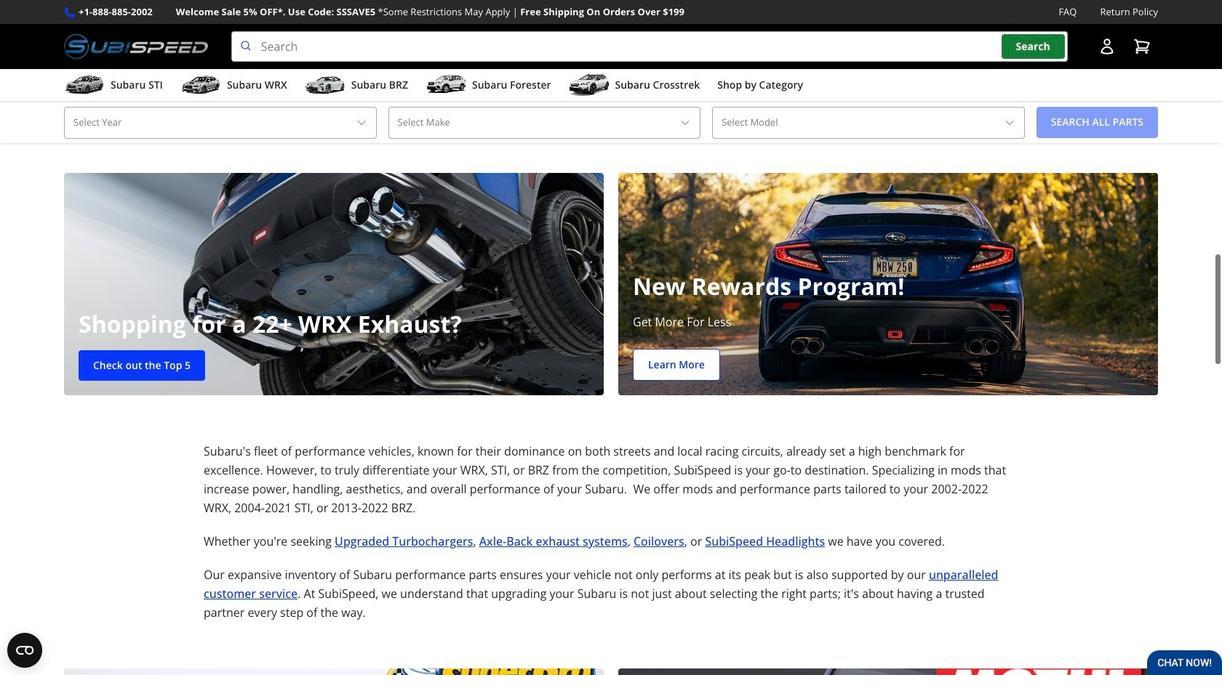 Task type: describe. For each thing, give the bounding box(es) containing it.
a subaru crosstrek thumbnail image image
[[569, 74, 609, 96]]

search input field
[[231, 31, 1068, 62]]

select year image
[[355, 117, 367, 129]]

select model image
[[1004, 117, 1016, 129]]

button image
[[1099, 38, 1116, 55]]

Select Model button
[[712, 107, 1025, 139]]

grimmspeed logo image
[[73, 82, 317, 117]]

invidia logo image
[[73, 14, 317, 49]]

subispeed logo image
[[64, 31, 208, 62]]

a subaru sti thumbnail image image
[[64, 74, 105, 96]]



Task type: vqa. For each thing, say whether or not it's contained in the screenshot.
a subaru brz thumbnail image
yes



Task type: locate. For each thing, give the bounding box(es) containing it.
a subaru wrx thumbnail image image
[[180, 74, 221, 96]]

factionfab logo image
[[351, 82, 594, 117]]

Select Year button
[[64, 107, 377, 139]]

open widget image
[[7, 634, 42, 669]]

olm logo image
[[351, 14, 594, 49]]

tomei logo image
[[905, 14, 1149, 49]]

select make image
[[680, 117, 691, 129]]

subispeed logo image
[[628, 14, 872, 49]]

awe tuning logo image
[[905, 82, 1149, 117]]

a subaru forester thumbnail image image
[[426, 74, 466, 96]]

Select Make button
[[388, 107, 701, 139]]

perrin logo image
[[628, 82, 872, 117]]

a subaru brz thumbnail image image
[[305, 74, 345, 96]]



